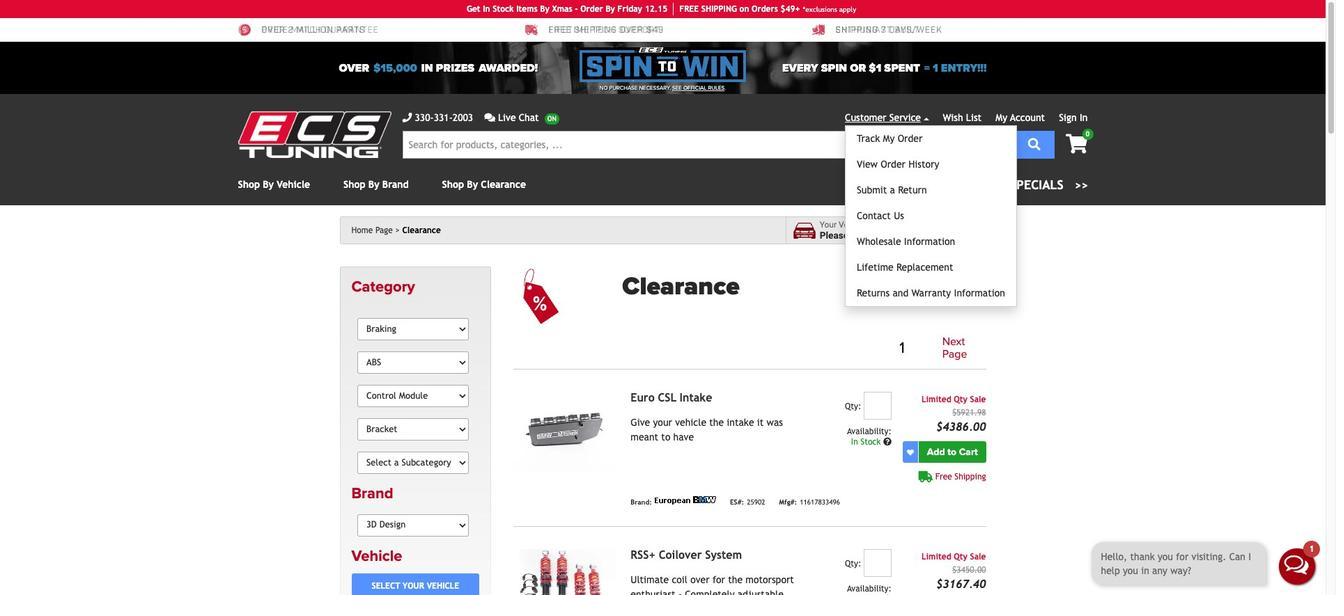 Task type: vqa. For each thing, say whether or not it's contained in the screenshot.
half star image corresponding to Upgrade
no



Task type: locate. For each thing, give the bounding box(es) containing it.
clearance
[[481, 179, 526, 190], [402, 226, 441, 235], [622, 272, 740, 302]]

es#:
[[730, 499, 744, 506]]

0 horizontal spatial free
[[549, 25, 572, 36]]

0 horizontal spatial select
[[372, 582, 400, 592]]

stock left question circle image
[[861, 438, 881, 447]]

enthusiast
[[836, 25, 892, 36]]

add to cart
[[927, 447, 978, 459]]

availability:
[[847, 427, 892, 437], [847, 585, 892, 594]]

1 horizontal spatial free
[[935, 472, 952, 482]]

your for give
[[653, 417, 672, 429]]

1 qty from the top
[[954, 395, 968, 405]]

lifetime up returns at the right of the page
[[857, 262, 894, 273]]

order down service
[[898, 133, 923, 144]]

0 vertical spatial -
[[575, 4, 578, 14]]

0 vertical spatial to
[[899, 230, 907, 241]]

1 horizontal spatial stock
[[861, 438, 881, 447]]

11617833496
[[800, 499, 840, 506]]

over for over $15,000 in prizes
[[339, 61, 369, 75]]

0 horizontal spatial my
[[883, 133, 895, 144]]

enthusiast built link
[[812, 24, 920, 36]]

lifetime inside customer service element
[[857, 262, 894, 273]]

1 horizontal spatial select
[[947, 231, 971, 239]]

limited up $4386.00
[[922, 395, 951, 405]]

1 horizontal spatial shop
[[344, 179, 365, 190]]

2 limited from the top
[[922, 553, 951, 562]]

a inside your vehicle please tap 'select' to pick a vehicle
[[930, 230, 935, 241]]

to inside button
[[948, 447, 957, 459]]

2003
[[453, 112, 473, 123]]

331-
[[434, 112, 453, 123]]

shop by vehicle link
[[238, 179, 310, 190]]

1 vertical spatial order
[[898, 133, 923, 144]]

limited for $3167.40
[[922, 553, 951, 562]]

sale inside limited qty sale $5921.98 $4386.00
[[970, 395, 986, 405]]

add
[[927, 447, 945, 459]]

your inside give your vehicle the intake it was meant to have
[[653, 417, 672, 429]]

shipping
[[574, 25, 617, 36]]

and
[[893, 288, 909, 299]]

information down contact us link
[[904, 236, 955, 247]]

free
[[679, 4, 699, 14]]

over inside ultimate coil over for the motorsport enthusiast - completely adjustable
[[691, 575, 710, 586]]

please
[[820, 230, 849, 241]]

0 vertical spatial lifetime
[[549, 25, 590, 36]]

shop by clearance link
[[442, 179, 526, 190]]

my inside customer service element
[[883, 133, 895, 144]]

no purchase necessary. see official rules .
[[600, 85, 726, 91]]

2 horizontal spatial to
[[948, 447, 957, 459]]

customer service element
[[845, 125, 1017, 307]]

by for shop by clearance
[[467, 179, 478, 190]]

1 vertical spatial your
[[403, 582, 424, 592]]

1 horizontal spatial clearance
[[481, 179, 526, 190]]

chat
[[519, 112, 539, 123]]

official
[[683, 85, 707, 91]]

1 vertical spatial the
[[728, 575, 743, 586]]

2 shop from the left
[[344, 179, 365, 190]]

1 horizontal spatial page
[[942, 347, 967, 361]]

0 vertical spatial a
[[890, 185, 895, 196]]

by left xmas
[[540, 4, 550, 14]]

1 horizontal spatial my
[[996, 112, 1007, 123]]

0 vertical spatial page
[[375, 226, 393, 235]]

0 horizontal spatial shop
[[238, 179, 260, 190]]

your
[[653, 417, 672, 429], [403, 582, 424, 592]]

0 horizontal spatial clearance
[[402, 226, 441, 235]]

over down guarantee
[[339, 61, 369, 75]]

1 vertical spatial brand
[[351, 485, 393, 503]]

lifetime
[[549, 25, 590, 36], [857, 262, 894, 273]]

over
[[620, 25, 644, 36], [691, 575, 710, 586]]

0 vertical spatial free
[[549, 25, 572, 36]]

0 vertical spatial my
[[996, 112, 1007, 123]]

1 horizontal spatial over
[[691, 575, 710, 586]]

0 horizontal spatial over
[[262, 25, 285, 36]]

qty:
[[845, 402, 861, 412], [845, 560, 861, 569]]

shop by vehicle
[[238, 179, 310, 190]]

friday
[[618, 4, 642, 14]]

over left the '2'
[[262, 25, 285, 36]]

limited up $3167.40
[[922, 553, 951, 562]]

to inside give your vehicle the intake it was meant to have
[[661, 432, 670, 443]]

0 vertical spatial qty:
[[845, 402, 861, 412]]

shipping
[[836, 25, 879, 36], [955, 472, 986, 482]]

sale up $3450.00
[[970, 553, 986, 562]]

2 vertical spatial to
[[948, 447, 957, 459]]

1 horizontal spatial in
[[851, 438, 858, 447]]

1 vertical spatial in
[[1080, 112, 1088, 123]]

1 horizontal spatial over
[[339, 61, 369, 75]]

to right add
[[948, 447, 957, 459]]

vehicle up have
[[675, 417, 706, 429]]

1 horizontal spatial to
[[899, 230, 907, 241]]

0 vertical spatial availability:
[[847, 427, 892, 437]]

shopping cart image
[[1066, 134, 1088, 154]]

0 vertical spatial your
[[653, 417, 672, 429]]

order up the 'lifetime tech support' link
[[580, 4, 603, 14]]

1 vertical spatial limited
[[922, 553, 951, 562]]

0 horizontal spatial stock
[[493, 4, 514, 14]]

3 shop from the left
[[442, 179, 464, 190]]

0 vertical spatial sale
[[970, 395, 986, 405]]

limited for $4386.00
[[922, 395, 951, 405]]

page right 1 link
[[942, 347, 967, 361]]

2 vertical spatial clearance
[[622, 272, 740, 302]]

a left the "return"
[[890, 185, 895, 196]]

0 vertical spatial clearance
[[481, 179, 526, 190]]

1 horizontal spatial lifetime
[[857, 262, 894, 273]]

- inside ultimate coil over for the motorsport enthusiast - completely adjustable
[[678, 589, 682, 596]]

1 sale from the top
[[970, 395, 986, 405]]

my left account
[[996, 112, 1007, 123]]

next
[[942, 335, 965, 349]]

intake
[[727, 417, 754, 429]]

1 vertical spatial select
[[372, 582, 400, 592]]

qty up $3450.00
[[954, 553, 968, 562]]

0 vertical spatial stock
[[493, 4, 514, 14]]

1 vertical spatial sale
[[970, 553, 986, 562]]

free for free shipping over $49
[[549, 25, 572, 36]]

0 vertical spatial brand
[[382, 179, 409, 190]]

sale inside limited qty sale $3450.00 $3167.40
[[970, 553, 986, 562]]

every spin or $1 spent = 1 entry!!!
[[782, 61, 987, 75]]

vehicle inside your vehicle please tap 'select' to pick a vehicle
[[937, 230, 968, 241]]

mfg#: 11617833496
[[779, 499, 840, 506]]

shop by brand
[[344, 179, 409, 190]]

limited inside limited qty sale $5921.98 $4386.00
[[922, 395, 951, 405]]

tech
[[592, 25, 616, 36]]

1 vertical spatial over
[[339, 61, 369, 75]]

0 horizontal spatial 1
[[900, 339, 905, 358]]

.
[[725, 85, 726, 91]]

1 vertical spatial to
[[661, 432, 670, 443]]

customer service
[[845, 112, 921, 123]]

by for shop by brand
[[368, 179, 379, 190]]

None number field
[[864, 392, 892, 420], [864, 550, 892, 578], [864, 392, 892, 420], [864, 550, 892, 578]]

0 horizontal spatial your
[[403, 582, 424, 592]]

0 vertical spatial over
[[262, 25, 285, 36]]

free down add
[[935, 472, 952, 482]]

1 vertical spatial shipping
[[955, 472, 986, 482]]

0 horizontal spatial to
[[661, 432, 670, 443]]

0 vertical spatial shipping
[[836, 25, 879, 36]]

1 shop from the left
[[238, 179, 260, 190]]

1 vertical spatial 1
[[900, 339, 905, 358]]

select for select your vehicle
[[372, 582, 400, 592]]

2 qty from the top
[[954, 553, 968, 562]]

lifetime for lifetime replacement
[[857, 262, 894, 273]]

0 horizontal spatial the
[[709, 417, 724, 429]]

0 vertical spatial qty
[[954, 395, 968, 405]]

es#25902 - 11617833496 - euro csl intake - give your vehicle the intake it was meant to have - genuine european bmw - bmw image
[[514, 392, 620, 472]]

my right 'track'
[[883, 133, 895, 144]]

1 vertical spatial availability:
[[847, 585, 892, 594]]

2 sale from the top
[[970, 553, 986, 562]]

wholesale information link
[[846, 229, 1016, 255]]

over for for
[[691, 575, 710, 586]]

shipping down cart
[[955, 472, 986, 482]]

1 vertical spatial -
[[678, 589, 682, 596]]

see official rules link
[[672, 84, 725, 93]]

limited
[[922, 395, 951, 405], [922, 553, 951, 562]]

1 vertical spatial a
[[930, 230, 935, 241]]

0 vertical spatial select
[[947, 231, 971, 239]]

free
[[549, 25, 572, 36], [935, 472, 952, 482]]

1 vertical spatial clearance
[[402, 226, 441, 235]]

0
[[1086, 130, 1090, 138]]

2
[[288, 25, 294, 36]]

qty
[[954, 395, 968, 405], [954, 553, 968, 562]]

1 horizontal spatial vehicle
[[937, 230, 968, 241]]

0 vertical spatial in
[[483, 4, 490, 14]]

1 horizontal spatial the
[[728, 575, 743, 586]]

qty for $4386.00
[[954, 395, 968, 405]]

1 horizontal spatial a
[[930, 230, 935, 241]]

built
[[895, 25, 920, 36]]

to left pick
[[899, 230, 907, 241]]

1 left next
[[900, 339, 905, 358]]

price match guarantee link
[[238, 24, 379, 36]]

add to wish list image
[[907, 449, 914, 456]]

*exclusions apply link
[[803, 4, 856, 14]]

free down xmas
[[549, 25, 572, 36]]

1 limited from the top
[[922, 395, 951, 405]]

every
[[782, 61, 818, 75]]

by up home page link
[[368, 179, 379, 190]]

0 horizontal spatial page
[[375, 226, 393, 235]]

330-331-2003
[[415, 112, 473, 123]]

0 vertical spatial limited
[[922, 395, 951, 405]]

select
[[947, 231, 971, 239], [372, 582, 400, 592]]

0 horizontal spatial in
[[483, 4, 490, 14]]

in left question circle image
[[851, 438, 858, 447]]

over up completely
[[691, 575, 710, 586]]

sale up $5921.98
[[970, 395, 986, 405]]

ultimate
[[631, 575, 669, 586]]

1 inside the paginated product list navigation navigation
[[900, 339, 905, 358]]

7
[[881, 25, 887, 36]]

coilover
[[659, 549, 702, 562]]

in for get
[[483, 4, 490, 14]]

1 vertical spatial lifetime
[[857, 262, 894, 273]]

have
[[673, 432, 694, 443]]

2 horizontal spatial shop
[[442, 179, 464, 190]]

sale
[[970, 395, 986, 405], [970, 553, 986, 562]]

qty inside limited qty sale $5921.98 $4386.00
[[954, 395, 968, 405]]

sale for $4386.00
[[970, 395, 986, 405]]

0 horizontal spatial vehicle
[[675, 417, 706, 429]]

by down 2003
[[467, 179, 478, 190]]

page inside the paginated product list navigation navigation
[[942, 347, 967, 361]]

1 vertical spatial my
[[883, 133, 895, 144]]

contact
[[857, 210, 891, 222]]

qty inside limited qty sale $3450.00 $3167.40
[[954, 553, 968, 562]]

euro csl intake link
[[631, 392, 712, 405]]

by down the ecs tuning image
[[263, 179, 274, 190]]

page
[[375, 226, 393, 235], [942, 347, 967, 361]]

by
[[540, 4, 550, 14], [606, 4, 615, 14], [263, 179, 274, 190], [368, 179, 379, 190], [467, 179, 478, 190]]

qty up $5921.98
[[954, 395, 968, 405]]

- right xmas
[[575, 4, 578, 14]]

in right sign
[[1080, 112, 1088, 123]]

2 horizontal spatial in
[[1080, 112, 1088, 123]]

page for home
[[375, 226, 393, 235]]

enthusiast
[[631, 589, 676, 596]]

1 vertical spatial vehicle
[[675, 417, 706, 429]]

to left have
[[661, 432, 670, 443]]

1 vertical spatial over
[[691, 575, 710, 586]]

account
[[1010, 112, 1045, 123]]

a right pick
[[930, 230, 935, 241]]

0 horizontal spatial over
[[620, 25, 644, 36]]

information right warranty
[[954, 288, 1005, 299]]

entry!!!
[[941, 61, 987, 75]]

to inside your vehicle please tap 'select' to pick a vehicle
[[899, 230, 907, 241]]

0 vertical spatial the
[[709, 417, 724, 429]]

my
[[996, 112, 1007, 123], [883, 133, 895, 144]]

return
[[898, 185, 927, 196]]

0 horizontal spatial lifetime
[[549, 25, 590, 36]]

in stock
[[851, 438, 883, 447]]

1 vertical spatial page
[[942, 347, 967, 361]]

over down friday
[[620, 25, 644, 36]]

in right get
[[483, 4, 490, 14]]

page right home
[[375, 226, 393, 235]]

$1
[[869, 61, 881, 75]]

submit a return
[[857, 185, 927, 196]]

for
[[713, 575, 725, 586]]

spin
[[821, 61, 847, 75]]

0 vertical spatial vehicle
[[937, 230, 968, 241]]

1 vertical spatial information
[[954, 288, 1005, 299]]

limited inside limited qty sale $3450.00 $3167.40
[[922, 553, 951, 562]]

to
[[899, 230, 907, 241], [661, 432, 670, 443], [948, 447, 957, 459]]

1 right =
[[933, 61, 938, 75]]

1 horizontal spatial shipping
[[955, 472, 986, 482]]

0 horizontal spatial a
[[890, 185, 895, 196]]

brand
[[382, 179, 409, 190], [351, 485, 393, 503]]

1 vertical spatial qty
[[954, 553, 968, 562]]

lifetime tech support
[[549, 25, 660, 36]]

support
[[618, 25, 660, 36]]

the left intake
[[709, 417, 724, 429]]

shipping down apply
[[836, 25, 879, 36]]

1 horizontal spatial -
[[678, 589, 682, 596]]

1 horizontal spatial 1
[[933, 61, 938, 75]]

sale for $3167.40
[[970, 553, 986, 562]]

- down coil
[[678, 589, 682, 596]]

vehicle down contact us link
[[937, 230, 968, 241]]

2 vertical spatial in
[[851, 438, 858, 447]]

order up submit a return
[[881, 159, 906, 170]]

customer
[[845, 112, 887, 123]]

by left friday
[[606, 4, 615, 14]]

sales & specials
[[959, 178, 1064, 192]]

the right for
[[728, 575, 743, 586]]

track
[[857, 133, 880, 144]]

lifetime down the get in stock items by xmas - order by friday 12.15
[[549, 25, 590, 36]]

1 vertical spatial qty:
[[845, 560, 861, 569]]

sign in
[[1059, 112, 1088, 123]]

the inside ultimate coil over for the motorsport enthusiast - completely adjustable
[[728, 575, 743, 586]]

1 horizontal spatial your
[[653, 417, 672, 429]]

1
[[933, 61, 938, 75], [900, 339, 905, 358]]

shipping 7 days/week
[[836, 25, 942, 36]]

0 vertical spatial over
[[620, 25, 644, 36]]

1 vertical spatial free
[[935, 472, 952, 482]]

genuine european bmw - corporate logo image
[[655, 497, 716, 505]]

0 horizontal spatial shipping
[[836, 25, 879, 36]]

&
[[998, 178, 1006, 192]]

limited qty sale $5921.98 $4386.00
[[922, 395, 986, 434]]

rules
[[708, 85, 725, 91]]

0 vertical spatial 1
[[933, 61, 938, 75]]

page for next
[[942, 347, 967, 361]]

the
[[709, 417, 724, 429], [728, 575, 743, 586]]

system
[[705, 549, 742, 562]]

stock left items
[[493, 4, 514, 14]]



Task type: describe. For each thing, give the bounding box(es) containing it.
a inside submit a return link
[[890, 185, 895, 196]]

brand:
[[631, 499, 652, 506]]

wholesale
[[857, 236, 901, 247]]

sales
[[959, 178, 994, 192]]

select your vehicle link
[[351, 574, 480, 596]]

question circle image
[[883, 438, 892, 447]]

shop for shop by vehicle
[[238, 179, 260, 190]]

csl
[[658, 392, 677, 405]]

es#: 25902
[[730, 499, 765, 506]]

motorsport
[[746, 575, 794, 586]]

2 horizontal spatial clearance
[[622, 272, 740, 302]]

ecs tuning image
[[238, 111, 391, 158]]

was
[[767, 417, 783, 429]]

es#4430806 - 32132-2 - rss+ coilover system - ultimate coil over for the motorsport enthusiast - completely adjustable - h&r - audi image
[[514, 550, 620, 596]]

tap
[[851, 230, 865, 241]]

paginated product list navigation navigation
[[622, 334, 986, 364]]

get
[[467, 4, 480, 14]]

home page
[[351, 226, 393, 235]]

the inside give your vehicle the intake it was meant to have
[[709, 417, 724, 429]]

2 qty: from the top
[[845, 560, 861, 569]]

enthusiast built
[[836, 25, 920, 36]]

by for shop by vehicle
[[263, 179, 274, 190]]

1 qty: from the top
[[845, 402, 861, 412]]

pick
[[910, 230, 928, 241]]

your
[[820, 220, 837, 230]]

coil
[[672, 575, 688, 586]]

free shipping
[[935, 472, 986, 482]]

shop by brand link
[[344, 179, 409, 190]]

330-
[[415, 112, 434, 123]]

euro
[[631, 392, 655, 405]]

guarantee
[[325, 25, 379, 36]]

give your vehicle the intake it was meant to have
[[631, 417, 783, 443]]

shop for shop by clearance
[[442, 179, 464, 190]]

see
[[672, 85, 682, 91]]

submit
[[857, 185, 887, 196]]

over $15,000 in prizes
[[339, 61, 475, 75]]

phone image
[[402, 113, 412, 123]]

vehicle inside give your vehicle the intake it was meant to have
[[675, 417, 706, 429]]

add to cart button
[[919, 442, 986, 463]]

over 2 million parts link
[[238, 24, 365, 36]]

orders
[[752, 4, 778, 14]]

2 availability: from the top
[[847, 585, 892, 594]]

history
[[909, 159, 939, 170]]

'select'
[[867, 230, 897, 241]]

$4386.00
[[936, 421, 986, 434]]

information inside 'link'
[[954, 288, 1005, 299]]

qty for $3167.40
[[954, 553, 968, 562]]

ecs tuning 'spin to win' contest logo image
[[580, 47, 746, 82]]

items
[[516, 4, 538, 14]]

replacement
[[897, 262, 953, 273]]

wish list
[[943, 112, 982, 123]]

free shipping over $49 link
[[525, 24, 664, 36]]

1 availability: from the top
[[847, 427, 892, 437]]

comments image
[[484, 113, 495, 123]]

select for select
[[947, 231, 971, 239]]

or
[[850, 61, 866, 75]]

vehicle inside your vehicle please tap 'select' to pick a vehicle
[[839, 220, 866, 230]]

category
[[351, 278, 415, 296]]

over for $49
[[620, 25, 644, 36]]

rss+ coilover system
[[631, 549, 742, 562]]

live chat link
[[484, 111, 559, 125]]

home page link
[[351, 226, 400, 235]]

ultimate coil over for the motorsport enthusiast - completely adjustable
[[631, 575, 794, 596]]

lifetime tech support link
[[525, 24, 660, 36]]

view order history link
[[846, 152, 1016, 178]]

get in stock items by xmas - order by friday 12.15
[[467, 4, 668, 14]]

over for over 2 million parts
[[262, 25, 285, 36]]

shop for shop by brand
[[344, 179, 365, 190]]

live chat
[[498, 112, 539, 123]]

lifetime for lifetime tech support
[[549, 25, 590, 36]]

2 vertical spatial order
[[881, 159, 906, 170]]

returns and warranty information link
[[846, 281, 1016, 307]]

my account
[[996, 112, 1045, 123]]

contact us link
[[846, 203, 1016, 229]]

search image
[[1028, 138, 1041, 150]]

price
[[262, 25, 288, 36]]

1 link
[[891, 337, 913, 360]]

your vehicle please tap 'select' to pick a vehicle
[[820, 220, 968, 241]]

$5921.98
[[952, 408, 986, 418]]

completely
[[685, 589, 735, 596]]

view order history
[[857, 159, 939, 170]]

returns and warranty information
[[857, 288, 1005, 299]]

your for select
[[403, 582, 424, 592]]

over 2 million parts
[[262, 25, 365, 36]]

service
[[889, 112, 921, 123]]

track my order link
[[846, 126, 1016, 152]]

lifetime replacement
[[857, 262, 953, 273]]

no
[[600, 85, 608, 91]]

0 vertical spatial order
[[580, 4, 603, 14]]

in for sign
[[1080, 112, 1088, 123]]

lifetime replacement link
[[846, 255, 1016, 281]]

1 vertical spatial stock
[[861, 438, 881, 447]]

it
[[757, 417, 764, 429]]

free for free shipping
[[935, 472, 952, 482]]

$15,000
[[374, 61, 417, 75]]

prizes
[[436, 61, 475, 75]]

0 horizontal spatial -
[[575, 4, 578, 14]]

home
[[351, 226, 373, 235]]

warranty
[[912, 288, 951, 299]]

cart
[[959, 447, 978, 459]]

mfg#:
[[779, 499, 797, 506]]

on
[[740, 4, 749, 14]]

contact us
[[857, 210, 904, 222]]

shipping 7 days/week link
[[812, 24, 942, 36]]

sales & specials link
[[873, 176, 1088, 194]]

*exclusions
[[803, 5, 837, 13]]

parts
[[336, 25, 365, 36]]

wish
[[943, 112, 963, 123]]

0 vertical spatial information
[[904, 236, 955, 247]]

rss+
[[631, 549, 655, 562]]

next page
[[942, 335, 967, 361]]

330-331-2003 link
[[402, 111, 473, 125]]

wholesale information
[[857, 236, 955, 247]]

Search text field
[[402, 131, 1014, 159]]

0 link
[[1055, 129, 1093, 155]]



